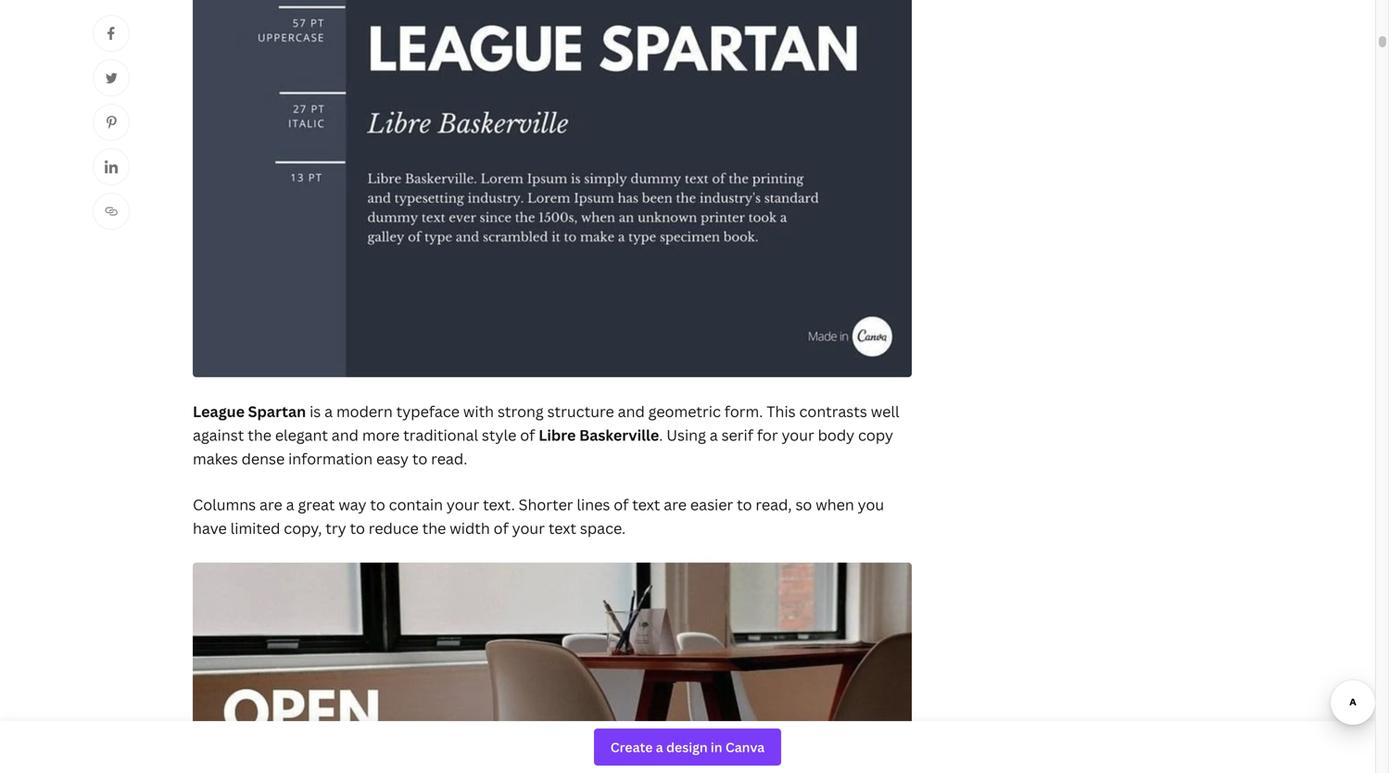 Task type: describe. For each thing, give the bounding box(es) containing it.
columns are a great way to contain your text. shorter lines of text are easier to read, so when you have limited copy, try to reduce the width of your text space.
[[193, 495, 884, 538]]

to inside . using a serif for your body copy makes dense information easy to read.
[[412, 449, 428, 469]]

geometric
[[649, 401, 721, 421]]

of inside is a modern typeface with strong structure and geometric form. this contrasts well against the elegant and more traditional style of
[[520, 425, 535, 445]]

text.
[[483, 495, 515, 515]]

so
[[796, 495, 812, 515]]

. using a serif for your body copy makes dense information easy to read.
[[193, 425, 894, 469]]

more
[[362, 425, 400, 445]]

you
[[858, 495, 884, 515]]

2 are from the left
[[664, 495, 687, 515]]

0 vertical spatial and
[[618, 401, 645, 421]]

baskerville
[[579, 425, 659, 445]]

shorter
[[519, 495, 573, 515]]

width
[[450, 518, 490, 538]]

using
[[667, 425, 706, 445]]

a for of
[[286, 495, 294, 515]]

dense
[[242, 449, 285, 469]]

a for easy
[[710, 425, 718, 445]]

traditional
[[403, 425, 478, 445]]

well
[[871, 401, 900, 421]]

form.
[[725, 401, 763, 421]]

try
[[326, 518, 346, 538]]

contrasts
[[799, 401, 867, 421]]

lines
[[577, 495, 610, 515]]

a inside is a modern typeface with strong structure and geometric form. this contrasts well against the elegant and more traditional style of
[[325, 401, 333, 421]]

this
[[767, 401, 796, 421]]

strong
[[498, 401, 544, 421]]

easier
[[690, 495, 733, 515]]

libre baskerville
[[539, 425, 659, 445]]

easy
[[376, 449, 409, 469]]

copy,
[[284, 518, 322, 538]]

is a modern typeface with strong structure and geometric form. this contrasts well against the elegant and more traditional style of
[[193, 401, 900, 445]]

typeface
[[396, 401, 460, 421]]

against
[[193, 425, 244, 445]]

the inside columns are a great way to contain your text. shorter lines of text are easier to read, so when you have limited copy, try to reduce the width of your text space.
[[422, 518, 446, 538]]

read.
[[431, 449, 467, 469]]

libre
[[539, 425, 576, 445]]

0 horizontal spatial your
[[447, 495, 479, 515]]

your inside . using a serif for your body copy makes dense information easy to read.
[[782, 425, 815, 445]]

league
[[193, 401, 245, 421]]



Task type: vqa. For each thing, say whether or not it's contained in the screenshot.
Learn and Play Mobile image
no



Task type: locate. For each thing, give the bounding box(es) containing it.
1 horizontal spatial are
[[664, 495, 687, 515]]

reduce
[[369, 518, 419, 538]]

are up limited
[[260, 495, 282, 515]]

when
[[816, 495, 854, 515]]

read,
[[756, 495, 792, 515]]

are
[[260, 495, 282, 515], [664, 495, 687, 515]]

and up "baskerville"
[[618, 401, 645, 421]]

0 vertical spatial the
[[248, 425, 272, 445]]

of down text.
[[494, 518, 509, 538]]

information
[[288, 449, 373, 469]]

2 vertical spatial a
[[286, 495, 294, 515]]

1 vertical spatial of
[[614, 495, 629, 515]]

limited
[[230, 518, 280, 538]]

2 horizontal spatial of
[[614, 495, 629, 515]]

0 horizontal spatial and
[[332, 425, 359, 445]]

makes
[[193, 449, 238, 469]]

1 vertical spatial your
[[447, 495, 479, 515]]

0 horizontal spatial the
[[248, 425, 272, 445]]

spartan
[[248, 401, 306, 421]]

serif
[[722, 425, 754, 445]]

0 horizontal spatial a
[[286, 495, 294, 515]]

contain
[[389, 495, 443, 515]]

to left read, on the right bottom
[[737, 495, 752, 515]]

for
[[757, 425, 778, 445]]

space.
[[580, 518, 626, 538]]

0 vertical spatial your
[[782, 425, 815, 445]]

1 horizontal spatial a
[[325, 401, 333, 421]]

the inside is a modern typeface with strong structure and geometric form. this contrasts well against the elegant and more traditional style of
[[248, 425, 272, 445]]

0 horizontal spatial of
[[494, 518, 509, 538]]

to right try
[[350, 518, 365, 538]]

2 vertical spatial of
[[494, 518, 509, 538]]

.
[[659, 425, 663, 445]]

to
[[412, 449, 428, 469], [370, 495, 385, 515], [737, 495, 752, 515], [350, 518, 365, 538]]

to right 'way'
[[370, 495, 385, 515]]

and up information
[[332, 425, 359, 445]]

is
[[310, 401, 321, 421]]

the up "dense"
[[248, 425, 272, 445]]

2 horizontal spatial a
[[710, 425, 718, 445]]

0 horizontal spatial are
[[260, 495, 282, 515]]

1 horizontal spatial text
[[632, 495, 660, 515]]

1 vertical spatial and
[[332, 425, 359, 445]]

the
[[248, 425, 272, 445], [422, 518, 446, 538]]

style
[[482, 425, 517, 445]]

elegant
[[275, 425, 328, 445]]

1 horizontal spatial and
[[618, 401, 645, 421]]

1 vertical spatial a
[[710, 425, 718, 445]]

text right the lines
[[632, 495, 660, 515]]

great
[[298, 495, 335, 515]]

text
[[632, 495, 660, 515], [549, 518, 577, 538]]

your up "width"
[[447, 495, 479, 515]]

are left easier
[[664, 495, 687, 515]]

text down the shorter
[[549, 518, 577, 538]]

0 vertical spatial a
[[325, 401, 333, 421]]

modern
[[336, 401, 393, 421]]

the down the contain on the left bottom of the page
[[422, 518, 446, 538]]

your
[[782, 425, 815, 445], [447, 495, 479, 515], [512, 518, 545, 538]]

way
[[339, 495, 367, 515]]

to right easy
[[412, 449, 428, 469]]

with
[[463, 401, 494, 421]]

copy
[[858, 425, 894, 445]]

0 vertical spatial of
[[520, 425, 535, 445]]

1 vertical spatial text
[[549, 518, 577, 538]]

a inside columns are a great way to contain your text. shorter lines of text are easier to read, so when you have limited copy, try to reduce the width of your text space.
[[286, 495, 294, 515]]

2 horizontal spatial your
[[782, 425, 815, 445]]

body
[[818, 425, 855, 445]]

of right the lines
[[614, 495, 629, 515]]

a left serif
[[710, 425, 718, 445]]

1 horizontal spatial the
[[422, 518, 446, 538]]

and
[[618, 401, 645, 421], [332, 425, 359, 445]]

of down strong
[[520, 425, 535, 445]]

your down the shorter
[[512, 518, 545, 538]]

have
[[193, 518, 227, 538]]

0 vertical spatial text
[[632, 495, 660, 515]]

structure
[[547, 401, 614, 421]]

1 horizontal spatial of
[[520, 425, 535, 445]]

0 horizontal spatial text
[[549, 518, 577, 538]]

a
[[325, 401, 333, 421], [710, 425, 718, 445], [286, 495, 294, 515]]

1 are from the left
[[260, 495, 282, 515]]

of
[[520, 425, 535, 445], [614, 495, 629, 515], [494, 518, 509, 538]]

your down this at the bottom right of page
[[782, 425, 815, 445]]

league spartan
[[193, 401, 306, 421]]

columns
[[193, 495, 256, 515]]

a inside . using a serif for your body copy makes dense information easy to read.
[[710, 425, 718, 445]]

a left great
[[286, 495, 294, 515]]

1 vertical spatial the
[[422, 518, 446, 538]]

1 horizontal spatial your
[[512, 518, 545, 538]]

2 vertical spatial your
[[512, 518, 545, 538]]

a right 'is'
[[325, 401, 333, 421]]



